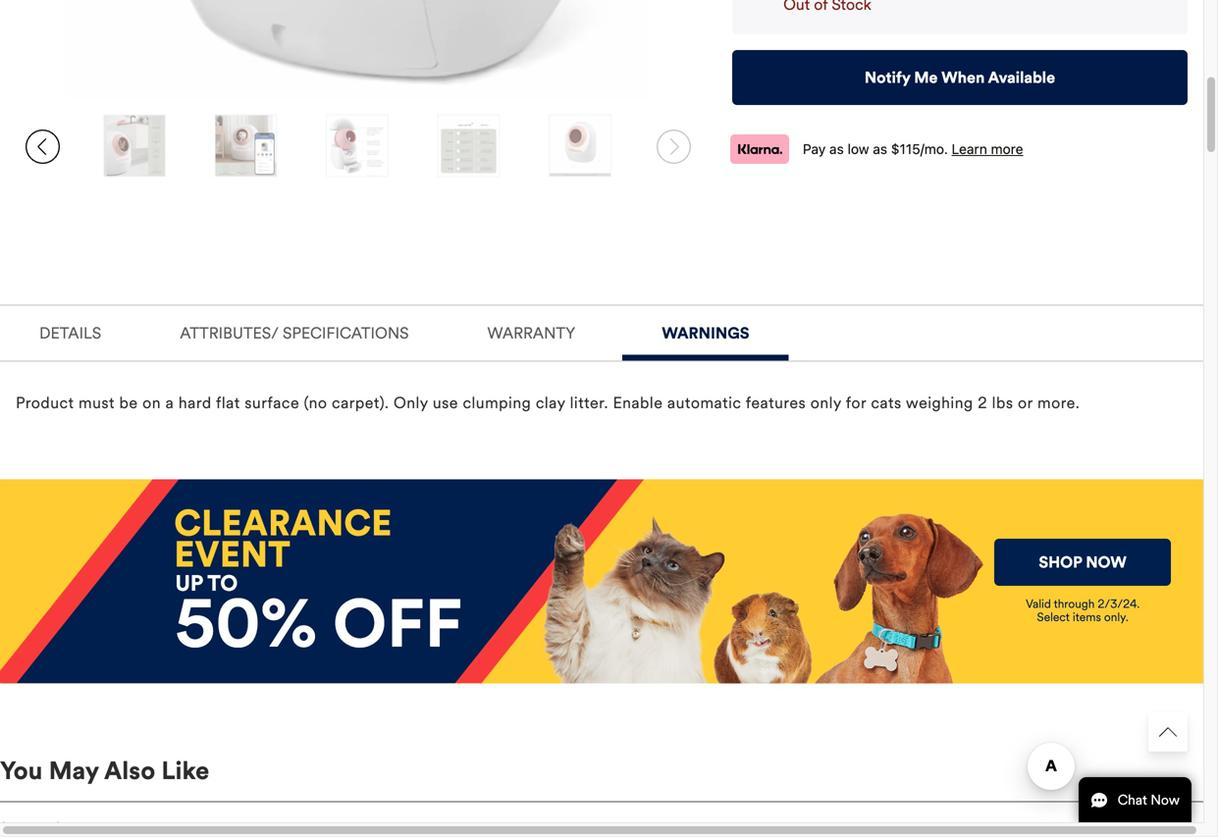Task type: describe. For each thing, give the bounding box(es) containing it.
1 as from the left
[[830, 141, 844, 157]]

items
[[1073, 610, 1101, 625]]

off
[[333, 583, 463, 666]]

enable
[[613, 393, 663, 413]]

casa leo leo's loo too pretty pink covered automatic self-cleaning cat litter box - thumbnail-2 image
[[104, 115, 165, 177]]

up
[[175, 570, 203, 597]]

50%
[[175, 583, 317, 666]]

carpet).
[[332, 393, 389, 413]]

notify
[[865, 67, 910, 87]]

shop
[[1039, 553, 1082, 572]]

notify me when available button
[[732, 50, 1188, 105]]

notify me when available
[[865, 67, 1055, 87]]

a cat, a gerbil, and a dog. image
[[541, 480, 986, 684]]

casa leo leo's loo too pretty pink covered automatic self-cleaning cat litter box - thumbnail-4 image
[[327, 115, 388, 177]]

clumping
[[463, 393, 531, 413]]

up to
[[175, 570, 238, 597]]

attributes/ specifications
[[180, 324, 409, 343]]

surface
[[245, 393, 300, 413]]

2
[[978, 393, 988, 413]]

product
[[16, 393, 74, 413]]

casa leo leo's loo too pretty pink covered automatic self-cleaning cat litter box - thumbnail-3 image
[[215, 115, 276, 177]]

attributes/
[[180, 324, 279, 343]]

lbs
[[992, 393, 1014, 413]]

only
[[811, 393, 842, 413]]

shop now
[[1039, 553, 1127, 572]]

warranty
[[487, 324, 575, 343]]

on
[[142, 393, 161, 413]]

through
[[1054, 597, 1095, 612]]

automatic
[[668, 393, 742, 413]]

me
[[914, 67, 938, 87]]

clay
[[536, 393, 566, 413]]

styled arrow button link
[[1149, 713, 1188, 752]]

features
[[746, 393, 806, 413]]

attributes/ specifications button
[[148, 306, 440, 355]]

klarna badge image
[[730, 134, 789, 164]]

for
[[846, 393, 867, 413]]

details button
[[8, 306, 133, 355]]

a
[[166, 393, 174, 413]]

low
[[848, 141, 869, 157]]

available
[[988, 67, 1055, 87]]

may
[[49, 756, 99, 787]]

2/3/24.
[[1098, 597, 1140, 612]]

more.
[[1038, 393, 1080, 413]]

valid
[[1026, 597, 1051, 612]]



Task type: vqa. For each thing, say whether or not it's contained in the screenshot.
Waffle-
no



Task type: locate. For each thing, give the bounding box(es) containing it.
warnings button
[[623, 306, 789, 355]]

flat
[[216, 393, 240, 413]]

learn
[[952, 141, 987, 157]]

1 arrow container image from the left
[[26, 130, 60, 164]]

pay
[[803, 141, 826, 157]]

$115/mo.
[[891, 141, 948, 157]]

warnings
[[662, 324, 750, 343]]

scroll to top image
[[1159, 724, 1177, 741]]

arrow container button left the casa leo leo's loo too pretty pink covered automatic self-cleaning cat litter box - thumbnail-2
[[16, 115, 70, 179]]

2 arrow container image from the left
[[657, 130, 691, 164]]

you may also like
[[0, 756, 210, 787]]

50% off
[[175, 583, 463, 666]]

1 horizontal spatial arrow container image
[[657, 130, 691, 164]]

details
[[39, 324, 101, 343]]

only.
[[1104, 610, 1129, 625]]

1 horizontal spatial arrow container button
[[647, 115, 701, 179]]

as left "low"
[[830, 141, 844, 157]]

arrow container button left 'klarna badge' image
[[647, 115, 701, 179]]

0 horizontal spatial as
[[830, 141, 844, 157]]

cats
[[871, 393, 902, 413]]

also
[[104, 756, 155, 787]]

casa leo leo's loo too pretty pink covered automatic self-cleaning cat litter box - thumbnail-6 image
[[550, 115, 611, 177]]

2 as from the left
[[873, 141, 888, 157]]

2 arrow container button from the left
[[647, 115, 701, 179]]

casa leo leo's loo too pretty pink covered automatic self-cleaning cat litter box - carousel image #1 image
[[46, 0, 671, 99]]

warranty button
[[456, 306, 607, 355]]

weighing
[[906, 393, 974, 413]]

product must be on a hard flat surface (no carpet). only use clumping clay litter. enable automatic features only for cats weighing 2 lbs or more.
[[16, 393, 1080, 413]]

product details tab list
[[0, 305, 1204, 446]]

or
[[1018, 393, 1033, 413]]

as right "low"
[[873, 141, 888, 157]]

as
[[830, 141, 844, 157], [873, 141, 888, 157]]

only
[[394, 393, 428, 413]]

arrow container image for first arrow container button
[[26, 130, 60, 164]]

like
[[162, 756, 210, 787]]

arrow container image
[[26, 130, 60, 164], [657, 130, 691, 164]]

0 horizontal spatial arrow container image
[[26, 130, 60, 164]]

casa leo leo's loo too pretty pink covered automatic self-cleaning cat litter box - thumbnail-5 image
[[438, 115, 499, 177]]

now
[[1086, 553, 1127, 572]]

pay as low as $115/mo. learn more
[[803, 141, 1024, 157]]

winter clearance. image
[[175, 509, 390, 567]]

(no
[[304, 393, 327, 413]]

use
[[433, 393, 458, 413]]

specifications
[[283, 324, 409, 343]]

learn more button
[[952, 139, 1024, 159]]

arrow container image left the casa leo leo's loo too pretty pink covered automatic self-cleaning cat litter box - thumbnail-2
[[26, 130, 60, 164]]

litter.
[[570, 393, 609, 413]]

to
[[207, 570, 238, 597]]

must
[[79, 393, 115, 413]]

be
[[119, 393, 138, 413]]

select
[[1037, 610, 1070, 625]]

sponsored
[[0, 820, 60, 835]]

0 horizontal spatial arrow container button
[[16, 115, 70, 179]]

more
[[991, 141, 1024, 157]]

you
[[0, 756, 43, 787]]

1 arrow container button from the left
[[16, 115, 70, 179]]

arrow container image for second arrow container button from left
[[657, 130, 691, 164]]

arrow container button
[[16, 115, 70, 179], [647, 115, 701, 179]]

arrow container image left 'klarna badge' image
[[657, 130, 691, 164]]

when
[[942, 67, 985, 87]]

hard
[[179, 393, 212, 413]]

valid through 2/3/24. select items only.
[[1026, 597, 1140, 625]]

1 horizontal spatial as
[[873, 141, 888, 157]]

shop now link
[[995, 539, 1171, 586]]



